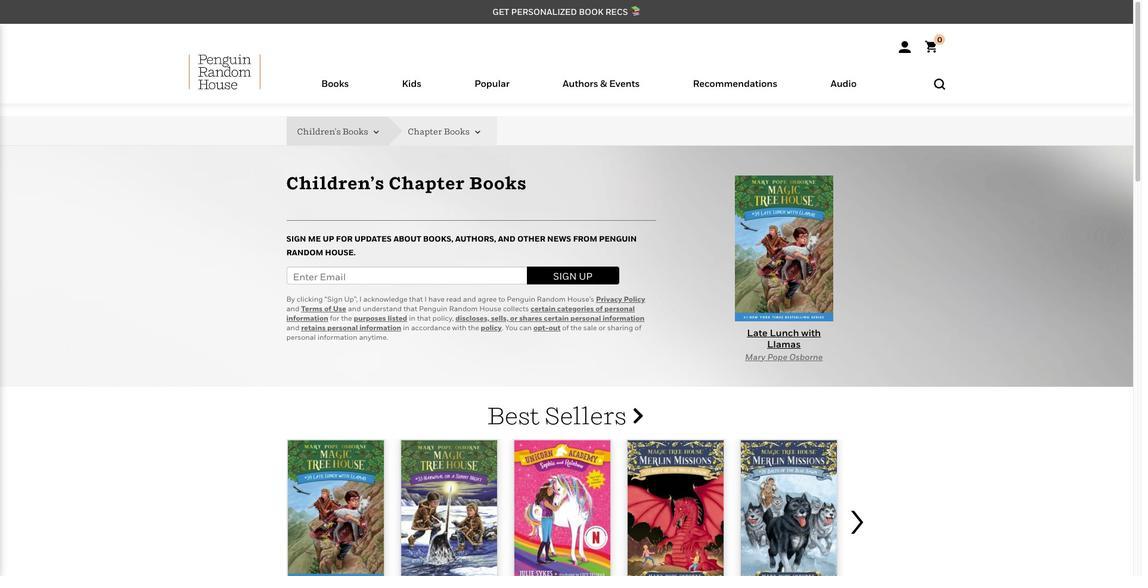 Task type: locate. For each thing, give the bounding box(es) containing it.
children's
[[297, 126, 341, 136], [286, 173, 385, 193]]

and left other
[[498, 234, 516, 244]]

purposes
[[354, 314, 386, 323]]

house's
[[567, 295, 594, 304]]

penguin right from
[[599, 234, 637, 244]]

children's down children's books
[[286, 173, 385, 193]]

personal down privacy policy link
[[604, 305, 635, 313]]

or right sale
[[599, 324, 606, 333]]

0 vertical spatial or
[[510, 314, 517, 323]]

penguin down have
[[419, 305, 447, 313]]

certain up out
[[544, 314, 569, 323]]

mary
[[745, 352, 766, 362]]

discloses, sells, or shares certain personal information link
[[455, 314, 644, 323]]

best sellers link
[[487, 402, 643, 430]]

get personalized book recs 📚 link
[[492, 7, 641, 17]]

of down privacy
[[596, 305, 603, 313]]

authors & events button
[[536, 75, 666, 104]]

agree
[[478, 295, 497, 304]]

of right sharing
[[635, 324, 641, 333]]

discloses,
[[455, 314, 489, 323]]

0 horizontal spatial sign
[[286, 234, 306, 244]]

children's books
[[297, 126, 370, 136]]

0 horizontal spatial the
[[341, 314, 352, 323]]

audio
[[831, 77, 857, 89]]

and inside sign me up for updates about books, authors, and other news from penguin random house.
[[498, 234, 516, 244]]

of inside by clicking "sign up", i acknowledge that i have read and agree to penguin random house's privacy policy and terms of use and understand that penguin random house collects
[[324, 305, 331, 313]]

random down me
[[286, 248, 323, 258]]

0 vertical spatial sign
[[286, 234, 306, 244]]

random up discloses,
[[449, 305, 478, 313]]

up inside sign me up for updates about books, authors, and other news from penguin random house.
[[323, 234, 334, 244]]

2 horizontal spatial penguin
[[599, 234, 637, 244]]

0 horizontal spatial up
[[323, 234, 334, 244]]

or
[[510, 314, 517, 323], [599, 324, 606, 333]]

1 vertical spatial in
[[403, 324, 409, 333]]

penguin up collects
[[507, 295, 535, 304]]

0 vertical spatial children's
[[297, 126, 341, 136]]

up",
[[344, 295, 358, 304]]

in
[[409, 314, 415, 323], [403, 324, 409, 333]]

0 vertical spatial up
[[323, 234, 334, 244]]

recommendations button
[[666, 75, 804, 104]]

angle down image
[[370, 128, 379, 137], [471, 128, 480, 137]]

chapter inside field
[[408, 126, 442, 136]]

with up the osborne
[[801, 327, 821, 339]]

information
[[286, 314, 328, 323], [603, 314, 644, 323], [359, 324, 401, 333], [318, 333, 357, 342]]

that up accordance at left
[[417, 314, 431, 323]]

0 vertical spatial for
[[336, 234, 353, 244]]

for down the use
[[330, 314, 339, 323]]

1 horizontal spatial or
[[599, 324, 606, 333]]

1 vertical spatial chapter
[[389, 173, 465, 193]]

personal inside of the sale or sharing of personal information anytime.
[[286, 333, 316, 342]]

in down listed at bottom left
[[403, 324, 409, 333]]

kids button
[[375, 75, 448, 104]]

1 vertical spatial penguin
[[507, 295, 535, 304]]

of
[[324, 305, 331, 313], [596, 305, 603, 313], [562, 324, 569, 333], [635, 324, 641, 333]]

up up house's
[[579, 271, 593, 282]]

or down collects
[[510, 314, 517, 323]]

random
[[286, 248, 323, 258], [537, 295, 566, 304], [449, 305, 478, 313]]

books link
[[321, 77, 349, 104]]

2 angle down image from the left
[[471, 128, 480, 137]]

1 horizontal spatial with
[[801, 327, 821, 339]]

0 vertical spatial certain
[[531, 305, 555, 313]]

news
[[547, 234, 571, 244]]

0 vertical spatial penguin
[[599, 234, 637, 244]]

2 vertical spatial penguin
[[419, 305, 447, 313]]

unicorn academy #1: sophia and rainbow image
[[513, 440, 611, 577]]

understand
[[363, 305, 402, 313]]

anytime.
[[359, 333, 388, 342]]

angle down image inside children's books field
[[370, 128, 379, 137]]

for inside sign me up for updates about books, authors, and other news from penguin random house.
[[336, 234, 353, 244]]

with inside for the purposes listed in that policy, discloses, sells, or shares certain personal information and retains personal information in accordance with the policy . you can opt-out
[[452, 324, 466, 333]]

0 horizontal spatial i
[[359, 295, 362, 304]]

sign in image
[[899, 41, 910, 53]]

lunch
[[770, 327, 799, 339]]

authors
[[563, 77, 598, 89]]

opt-
[[533, 324, 549, 333]]

1 angle down image from the left
[[370, 128, 379, 137]]

certain up discloses, sells, or shares certain personal information link
[[531, 305, 555, 313]]

the down discloses,
[[468, 324, 479, 333]]

›
[[847, 488, 866, 546]]

the
[[341, 314, 352, 323], [468, 324, 479, 333], [571, 324, 582, 333]]

of down the "sign
[[324, 305, 331, 313]]

chapter down kids 'link'
[[408, 126, 442, 136]]

other
[[517, 234, 545, 244]]

information down "terms" at bottom
[[286, 314, 328, 323]]

Enter Email email field
[[286, 267, 527, 285]]

1 vertical spatial up
[[579, 271, 593, 282]]

use
[[333, 305, 346, 313]]

with down the certain categories of personal information link
[[452, 324, 466, 333]]

for up house. at the top left of page
[[336, 234, 353, 244]]

0 horizontal spatial random
[[286, 248, 323, 258]]

2 vertical spatial that
[[417, 314, 431, 323]]

get
[[492, 7, 509, 17]]

children's for children's books
[[297, 126, 341, 136]]

privacy policy link
[[596, 295, 645, 304]]

penguin random house image
[[189, 54, 260, 90]]

angle down image down the kids popup button
[[370, 128, 379, 137]]

that left have
[[409, 295, 423, 304]]

personalized
[[511, 7, 577, 17]]

in right listed at bottom left
[[409, 314, 415, 323]]

you
[[505, 324, 518, 333]]

1 horizontal spatial angle down image
[[471, 128, 480, 137]]

1 vertical spatial for
[[330, 314, 339, 323]]

sign inside sign me up for updates about books, authors, and other news from penguin random house.
[[286, 234, 306, 244]]

1 horizontal spatial up
[[579, 271, 593, 282]]

opt-out link
[[533, 324, 561, 333]]

kids link
[[402, 77, 421, 104]]

recommendations link
[[693, 77, 777, 104]]

angle down image inside chapter books field
[[471, 128, 480, 137]]

personal down the use
[[327, 324, 358, 333]]

sign left me
[[286, 234, 306, 244]]

the inside of the sale or sharing of personal information anytime.
[[571, 324, 582, 333]]

mary pope osborne
[[745, 352, 823, 362]]

me
[[308, 234, 321, 244]]

random inside sign me up for updates about books, authors, and other news from penguin random house.
[[286, 248, 323, 258]]

up right me
[[323, 234, 334, 244]]

information inside the certain categories of personal information
[[286, 314, 328, 323]]

information down retains personal information link
[[318, 333, 357, 342]]

0 horizontal spatial or
[[510, 314, 517, 323]]

0 vertical spatial random
[[286, 248, 323, 258]]

personal down retains
[[286, 333, 316, 342]]

personal
[[604, 305, 635, 313], [570, 314, 601, 323], [327, 324, 358, 333], [286, 333, 316, 342]]

about
[[393, 234, 421, 244]]

for the purposes listed in that policy, discloses, sells, or shares certain personal information and retains personal information in accordance with the policy . you can opt-out
[[286, 314, 644, 333]]

angle down image down popular dropdown button
[[471, 128, 480, 137]]

sign for sign me up for updates about books, authors, and other news from penguin random house.
[[286, 234, 306, 244]]

1 vertical spatial certain
[[544, 314, 569, 323]]

1 vertical spatial or
[[599, 324, 606, 333]]

night of the ninth dragon image
[[626, 440, 725, 577]]

retains
[[301, 324, 326, 333]]

i left have
[[425, 295, 427, 304]]

that up listed at bottom left
[[404, 305, 417, 313]]

1 horizontal spatial penguin
[[507, 295, 535, 304]]

1 vertical spatial children's
[[286, 173, 385, 193]]

2 horizontal spatial random
[[537, 295, 566, 304]]

📚
[[630, 7, 641, 17]]

with
[[452, 324, 466, 333], [801, 327, 821, 339]]

the up retains personal information link
[[341, 314, 352, 323]]

1 horizontal spatial sign
[[553, 271, 577, 282]]

"sign
[[324, 295, 343, 304]]

house
[[479, 305, 501, 313]]

up
[[323, 234, 334, 244], [579, 271, 593, 282]]

best
[[487, 402, 540, 430]]

certain inside for the purposes listed in that policy, discloses, sells, or shares certain personal information and retains personal information in accordance with the policy . you can opt-out
[[544, 314, 569, 323]]

children's down books link
[[297, 126, 341, 136]]

certain
[[531, 305, 555, 313], [544, 314, 569, 323]]

policy
[[481, 324, 502, 333]]

by
[[286, 295, 295, 304]]

authors & events link
[[563, 77, 640, 104]]

penguin
[[599, 234, 637, 244], [507, 295, 535, 304], [419, 305, 447, 313]]

chapter down chapter books
[[389, 173, 465, 193]]

1 vertical spatial sign
[[553, 271, 577, 282]]

0 vertical spatial chapter
[[408, 126, 442, 136]]

and inside for the purposes listed in that policy, discloses, sells, or shares certain personal information and retains personal information in accordance with the policy . you can opt-out
[[286, 324, 299, 333]]

angle down image for chapter books
[[471, 128, 480, 137]]

search image
[[934, 79, 945, 90]]

books inside children's books field
[[342, 126, 368, 136]]

0 horizontal spatial angle down image
[[370, 128, 379, 137]]

that
[[409, 295, 423, 304], [404, 305, 417, 313], [417, 314, 431, 323]]

the left sale
[[571, 324, 582, 333]]

and left retains
[[286, 324, 299, 333]]

random up discloses, sells, or shares certain personal information link
[[537, 295, 566, 304]]

children's inside field
[[297, 126, 341, 136]]

1 horizontal spatial random
[[449, 305, 478, 313]]

1 vertical spatial that
[[404, 305, 417, 313]]

chapter
[[408, 126, 442, 136], [389, 173, 465, 193]]

the for of
[[571, 324, 582, 333]]

i right up", at left bottom
[[359, 295, 362, 304]]

pope
[[767, 352, 787, 362]]

sign up house's
[[553, 271, 577, 282]]

0 horizontal spatial with
[[452, 324, 466, 333]]

shares
[[519, 314, 542, 323]]

sign inside button
[[553, 271, 577, 282]]

out
[[549, 324, 561, 333]]

sharing
[[607, 324, 633, 333]]

2 horizontal spatial the
[[571, 324, 582, 333]]

1 horizontal spatial i
[[425, 295, 427, 304]]

i
[[359, 295, 362, 304], [425, 295, 427, 304]]



Task type: describe. For each thing, give the bounding box(es) containing it.
of inside the certain categories of personal information
[[596, 305, 603, 313]]

recommendations
[[693, 77, 777, 89]]

personal up sale
[[570, 314, 601, 323]]

information down purposes listed link
[[359, 324, 401, 333]]

accordance
[[411, 324, 450, 333]]

house.
[[325, 248, 356, 258]]

0 horizontal spatial penguin
[[419, 305, 447, 313]]

privacy
[[596, 295, 622, 304]]

› link
[[847, 483, 871, 577]]

late lunch with llamas
[[747, 327, 821, 351]]

shopping cart image
[[925, 34, 945, 53]]

for inside for the purposes listed in that policy, discloses, sells, or shares certain personal information and retains personal information in accordance with the policy . you can opt-out
[[330, 314, 339, 323]]

the for for
[[341, 314, 352, 323]]

angle down image for children's books
[[370, 128, 379, 137]]

sign up button
[[527, 267, 619, 285]]

popular
[[474, 77, 510, 89]]

retains personal information link
[[301, 324, 401, 333]]

1 vertical spatial random
[[537, 295, 566, 304]]

collects
[[503, 305, 529, 313]]

or inside for the purposes listed in that policy, discloses, sells, or shares certain personal information and retains personal information in accordance with the policy . you can opt-out
[[510, 314, 517, 323]]

&
[[600, 77, 607, 89]]

that inside for the purposes listed in that policy, discloses, sells, or shares certain personal information and retains personal information in accordance with the policy . you can opt-out
[[417, 314, 431, 323]]

1 horizontal spatial the
[[468, 324, 479, 333]]

acknowledge
[[363, 295, 407, 304]]

terms
[[301, 305, 323, 313]]

authors & events
[[563, 77, 640, 89]]

updates
[[354, 234, 392, 244]]

and down by
[[286, 305, 299, 313]]

penguin inside sign me up for updates about books, authors, and other news from penguin random house.
[[599, 234, 637, 244]]

can
[[519, 324, 532, 333]]

up inside sign up button
[[579, 271, 593, 282]]

terms of use link
[[301, 305, 346, 313]]

children's chapter books
[[286, 173, 527, 193]]

categories
[[557, 305, 594, 313]]

children's for children's chapter books
[[286, 173, 385, 193]]

personal inside the certain categories of personal information
[[604, 305, 635, 313]]

main navigation element
[[159, 54, 974, 104]]

certain inside the certain categories of personal information
[[531, 305, 555, 313]]

book
[[579, 7, 603, 17]]

audio button
[[804, 75, 883, 104]]

sellers
[[545, 402, 627, 430]]

llamas
[[767, 339, 801, 351]]

have
[[428, 295, 445, 304]]

or inside of the sale or sharing of personal information anytime.
[[599, 324, 606, 333]]

0 vertical spatial in
[[409, 314, 415, 323]]

Children's Books field
[[297, 117, 406, 146]]

certain categories of personal information
[[286, 305, 635, 323]]

with inside late lunch with llamas
[[801, 327, 821, 339]]

and right read
[[463, 295, 476, 304]]

information inside of the sale or sharing of personal information anytime.
[[318, 333, 357, 342]]

late
[[747, 327, 768, 339]]

read
[[446, 295, 461, 304]]

late lunch with llamas link
[[735, 176, 833, 351]]

listed
[[388, 314, 407, 323]]

audio link
[[831, 77, 857, 104]]

to
[[498, 295, 505, 304]]

certain categories of personal information link
[[286, 305, 635, 323]]

sells,
[[491, 314, 508, 323]]

information up sharing
[[603, 314, 644, 323]]

browse by category or genre navigation
[[286, 117, 644, 146]]

0 vertical spatial that
[[409, 295, 423, 304]]

policy
[[624, 295, 645, 304]]

2 i from the left
[[425, 295, 427, 304]]

1 i from the left
[[359, 295, 362, 304]]

and down up", at left bottom
[[348, 305, 361, 313]]

policy link
[[481, 324, 502, 333]]

of the sale or sharing of personal information anytime.
[[286, 324, 641, 342]]

mary pope osborne link
[[745, 352, 823, 362]]

of right out
[[562, 324, 569, 333]]

balto of the blue dawn image
[[739, 440, 838, 577]]

books inside books popup button
[[321, 77, 349, 89]]

popular button
[[448, 75, 536, 104]]

books button
[[295, 75, 375, 104]]

late lunch with llamas image
[[286, 440, 385, 577]]

kids
[[402, 77, 421, 89]]

authors,
[[455, 234, 496, 244]]

2 vertical spatial random
[[449, 305, 478, 313]]

sign me up for updates about books, authors, and other news from penguin random house.
[[286, 234, 637, 258]]

policy,
[[432, 314, 454, 323]]

.
[[502, 324, 503, 333]]

chapter books
[[408, 126, 471, 136]]

narwhal on a sunny night image
[[400, 440, 498, 577]]

books inside chapter books field
[[444, 126, 470, 136]]

osborne
[[789, 352, 823, 362]]

sign for sign up
[[553, 271, 577, 282]]

recs
[[605, 7, 628, 17]]

books,
[[423, 234, 453, 244]]

by clicking "sign up", i acknowledge that i have read and agree to penguin random house's privacy policy and terms of use and understand that penguin random house collects
[[286, 295, 645, 313]]

get personalized book recs 📚
[[492, 7, 641, 17]]

best sellers
[[487, 402, 631, 430]]

events
[[609, 77, 640, 89]]

sale
[[583, 324, 597, 333]]

clicking
[[297, 295, 323, 304]]

sign up
[[553, 271, 593, 282]]

Chapter Books field
[[408, 117, 497, 146]]

purposes listed link
[[354, 314, 407, 323]]



Task type: vqa. For each thing, say whether or not it's contained in the screenshot.
bella
no



